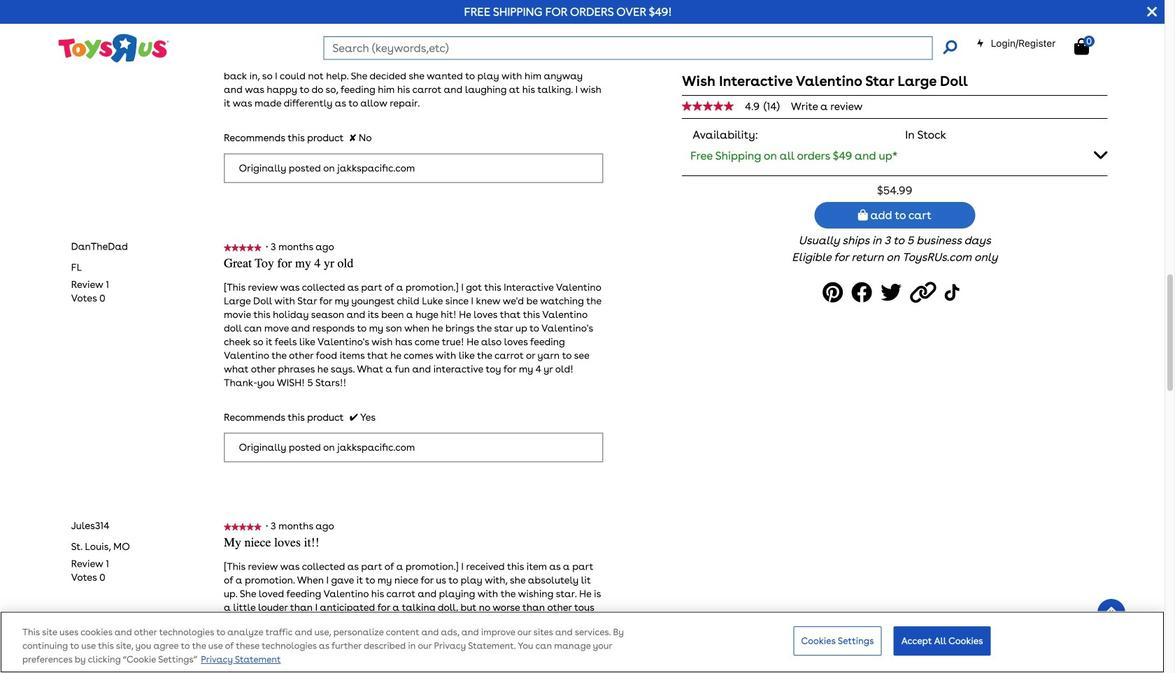 Task type: describe. For each thing, give the bounding box(es) containing it.
toys r us image
[[57, 32, 169, 64]]

2 list from the top
[[71, 558, 109, 585]]

share a link to wish interactive valentino star large doll on twitter image
[[881, 277, 906, 309]]

create a pinterest pin for wish interactive valentino star large doll image
[[823, 277, 848, 309]]

close button image
[[1148, 4, 1158, 20]]



Task type: vqa. For each thing, say whether or not it's contained in the screenshot.
SHARE A LINK TO WISH INTERACTIVE VALENTINO STAR LARGE DOLL ON TWITTER icon
yes



Task type: locate. For each thing, give the bounding box(es) containing it.
shopping bag image
[[1075, 38, 1090, 55]]

1 list from the top
[[71, 278, 109, 305]]

None search field
[[324, 36, 958, 60]]

list
[[71, 278, 109, 305], [71, 558, 109, 585]]

0 vertical spatial list
[[71, 278, 109, 305]]

tiktok image
[[945, 277, 963, 309]]

1 vertical spatial list
[[71, 558, 109, 585]]

share wish interactive valentino star large doll on facebook image
[[852, 277, 877, 309]]

shopping bag image
[[859, 210, 868, 221]]

copy a link to wish interactive valentino star large doll image
[[911, 277, 941, 309]]

Enter Keyword or Item No. search field
[[324, 36, 933, 60]]



